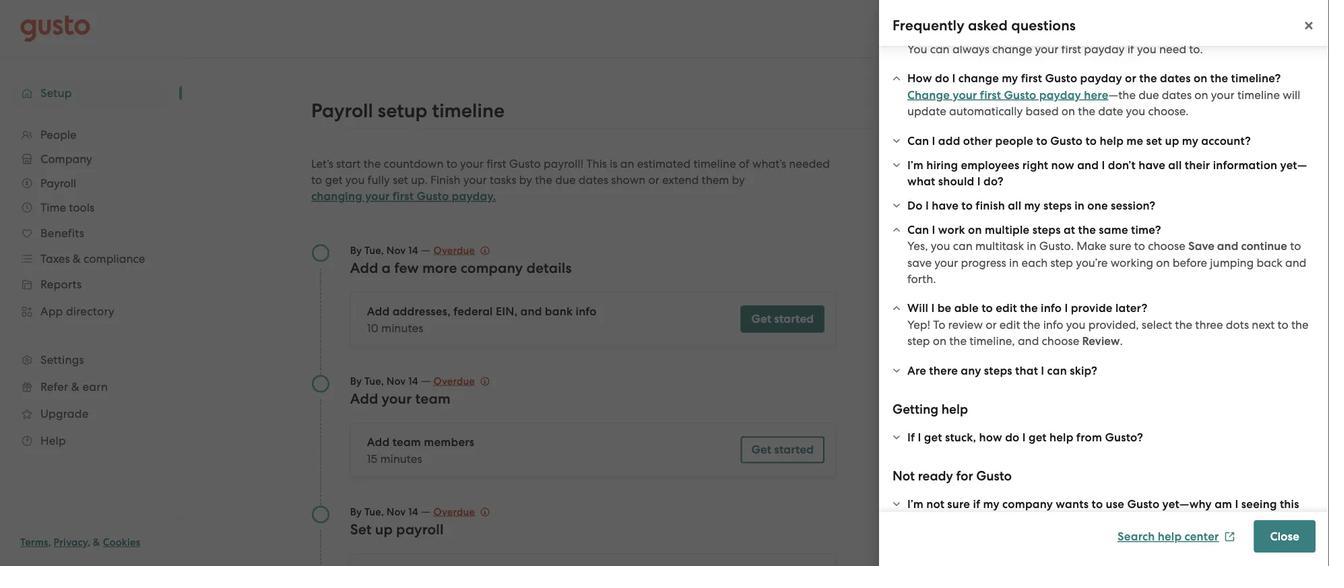 Task type: locate. For each thing, give the bounding box(es) containing it.
0 vertical spatial in
[[1075, 199, 1085, 213]]

and right now
[[1078, 158, 1100, 172]]

privacy
[[54, 537, 88, 549]]

1 horizontal spatial of
[[1156, 195, 1167, 208]]

if
[[1128, 42, 1135, 56]]

gusto inside finish your tasks by the due dates shown or extend them by changing your first gusto payday.
[[417, 189, 449, 203]]

let's
[[311, 157, 334, 171]]

0 vertical spatial how
[[908, 10, 931, 24]]

2 vertical spatial for
[[957, 469, 974, 484]]

benefits
[[40, 226, 84, 240]]

1 vertical spatial 14
[[409, 375, 418, 387]]

1 horizontal spatial &
[[93, 537, 100, 549]]

by for add your team
[[350, 375, 362, 387]]

0 vertical spatial need
[[1160, 42, 1187, 56]]

and inside add addresses, federal ein, and bank info 10 minutes
[[521, 305, 542, 318]]

due up choose. in the right of the page
[[1139, 88, 1160, 102]]

1 vertical spatial get started button
[[741, 436, 825, 463]]

up inside download our handy checklist of everything you'll need to get set up for your first payroll.
[[993, 227, 1007, 241]]

0 horizontal spatial have
[[932, 199, 959, 213]]

0 vertical spatial by tue, nov 14 —
[[350, 243, 434, 256]]

team left the members
[[393, 435, 421, 449]]

1 vertical spatial checklist
[[1068, 249, 1115, 263]]

1 vertical spatial nov
[[387, 375, 406, 387]]

1 horizontal spatial in
[[1027, 240, 1037, 253]]

0 vertical spatial started
[[775, 312, 814, 326]]

complete up worries—just
[[1003, 10, 1053, 24]]

1 by tue, nov 14 — from the top
[[350, 243, 434, 256]]

nov
[[387, 244, 406, 256], [387, 375, 406, 387], [387, 506, 406, 518]]

set inside let's start the countdown to your first gusto payroll! this is an estimated                     timeline of what's needed to get you fully set up.
[[393, 173, 408, 187]]

the down payroll! in the left of the page
[[535, 173, 553, 187]]

2 tue, from the top
[[365, 375, 384, 387]]

first up payday.
[[487, 157, 507, 171]]

by tue, nov 14 — for up
[[350, 505, 434, 518]]

tue, up the set
[[365, 506, 384, 518]]

in left "each"
[[1010, 256, 1019, 270]]

1 horizontal spatial choose
[[1149, 240, 1186, 253]]

1 horizontal spatial complete
[[1084, 26, 1133, 40]]

as right soon
[[1235, 26, 1247, 40]]

0 vertical spatial if
[[1277, 10, 1284, 24]]

2 vertical spatial overdue
[[434, 506, 475, 518]]

1 14 from the top
[[409, 244, 418, 256]]

your down the are
[[1056, 10, 1079, 24]]

steps
[[1044, 199, 1072, 213], [1033, 223, 1061, 237], [985, 364, 1013, 378]]

1 by from the top
[[350, 244, 362, 256]]

due up the always
[[944, 26, 964, 40]]

finish your tasks by the due dates shown or extend them by changing your first gusto payday.
[[311, 173, 745, 203]]

payday up here
[[1081, 72, 1123, 86]]

2 vertical spatial in
[[1010, 256, 1019, 270]]

set inside frequently asked questions dialog
[[1147, 134, 1163, 148]]

other
[[964, 134, 993, 148]]

2 vertical spatial by tue, nov 14 —
[[350, 505, 434, 518]]

0 vertical spatial get started
[[752, 312, 814, 326]]

timeline?
[[1232, 72, 1282, 86]]

— up add your team
[[421, 374, 431, 387]]

0 vertical spatial payroll
[[1191, 10, 1228, 24]]

help inside the due dates on the timeline are estimates. use them to help you plan for how and when to complete your tasks so you can run payroll on time. if you miss a due date, no worries—just complete your tasks as soon as you can. you can always change your first payday if you need to.
[[1212, 0, 1236, 7]]

to.
[[1190, 42, 1204, 56]]

1 vertical spatial set
[[393, 173, 408, 187]]

app directory link
[[13, 299, 169, 324]]

download for download our handy checklist of everything you'll need to get set up for your first payroll.
[[993, 195, 1048, 208]]

ready inside frequently asked questions dialog
[[918, 469, 954, 484]]

or up —the
[[1126, 72, 1137, 86]]

i left add
[[933, 134, 936, 148]]

how
[[908, 72, 933, 86]]

1 vertical spatial up
[[993, 227, 1007, 241]]

get started for second get started button
[[752, 443, 814, 457]]

same
[[1100, 223, 1129, 237]]

you up can.
[[1287, 10, 1306, 24]]

in for save
[[1027, 240, 1037, 253]]

a
[[933, 26, 941, 40], [382, 260, 391, 276]]

— for team
[[421, 374, 431, 387]]

2 vertical spatial by
[[350, 506, 362, 518]]

the inside the due dates on the timeline are estimates. use them to help you plan for how and when to complete your tasks so you can run payroll on time. if you miss a due date, no worries—just complete your tasks as soon as you can. you can always change your first payday if you need to.
[[1003, 0, 1020, 7]]

0 vertical spatial choose
[[1149, 240, 1186, 253]]

all right finish
[[1008, 199, 1022, 213]]

add for add a few more company details
[[350, 260, 378, 276]]

setup link
[[13, 81, 169, 105]]

when
[[958, 10, 987, 24]]

1 overdue from the top
[[434, 244, 475, 256]]

2 vertical spatial payday
[[1040, 88, 1082, 102]]

2 vertical spatial 14
[[409, 506, 418, 518]]

up inside frequently asked questions dialog
[[1166, 134, 1180, 148]]

or up timeline,
[[986, 318, 997, 332]]

1 vertical spatial for
[[1010, 227, 1024, 241]]

can
[[1149, 10, 1168, 24], [931, 42, 950, 56], [954, 240, 973, 253], [1048, 364, 1068, 378]]

download checklist
[[1009, 249, 1115, 263]]

3 overdue from the top
[[434, 506, 475, 518]]

0 horizontal spatial step
[[908, 334, 931, 348]]

can up 'i'm' on the right
[[908, 134, 930, 148]]

1 vertical spatial or
[[649, 173, 660, 187]]

settings link
[[13, 348, 169, 372]]

1 horizontal spatial a
[[933, 26, 941, 40]]

all inside i'm hiring employees right now and i don't have all their information yet— what should i do?
[[1169, 158, 1183, 172]]

a left few
[[382, 260, 391, 276]]

1 vertical spatial team
[[393, 435, 421, 449]]

1 horizontal spatial payroll
[[1191, 10, 1228, 24]]

help up soon
[[1212, 0, 1236, 7]]

14 up add your team
[[409, 375, 418, 387]]

i left be
[[932, 302, 935, 315]]

first down you'll at right top
[[1054, 227, 1073, 241]]

if inside the due dates on the timeline are estimates. use them to help you plan for how and when to complete your tasks so you can run payroll on time. if you miss a due date, no worries—just complete your tasks as soon as you can. you can always change your first payday if you need to.
[[1277, 10, 1284, 24]]

on inside the yep! to review or edit the info you provided, select the three dots next to the step on the timeline, and choose
[[933, 334, 947, 348]]

have inside i'm hiring employees right now and i don't have all their information yet— what should i do?
[[1139, 158, 1166, 172]]

home image
[[20, 15, 90, 42]]

of
[[739, 157, 750, 171], [1156, 195, 1167, 208]]

yes, you can multitask in gusto. make sure to choose save and continue
[[908, 240, 1288, 253]]

& left the cookies
[[93, 537, 100, 549]]

your inside download our handy checklist of everything you'll need to get set up for your first payroll.
[[1027, 227, 1051, 241]]

info down "will i be able to edit the info i provide later?"
[[1044, 318, 1064, 332]]

need inside the due dates on the timeline are estimates. use them to help you plan for how and when to complete your tasks so you can run payroll on time. if you miss a due date, no worries—just complete your tasks as soon as you can. you can always change your first payday if you need to.
[[1160, 42, 1187, 56]]

my up their
[[1183, 134, 1199, 148]]

a inside the due dates on the timeline are estimates. use them to help you plan for how and when to complete your tasks so you can run payroll on time. if you miss a due date, no worries—just complete your tasks as soon as you can. you can always change your first payday if you need to.
[[933, 26, 941, 40]]

0 vertical spatial change
[[993, 42, 1033, 56]]

by up the set
[[350, 506, 362, 518]]

or inside the yep! to review or edit the info you provided, select the three dots next to the step on the timeline, and choose
[[986, 318, 997, 332]]

timeline inside the due dates on the timeline are estimates. use them to help you plan for how and when to complete your tasks so you can run payroll on time. if you miss a due date, no worries—just complete your tasks as soon as you can. you can always change your first payday if you need to.
[[1023, 0, 1066, 7]]

2 get from the top
[[752, 443, 772, 457]]

2 by from the top
[[350, 375, 362, 387]]

can for can i work on multiple steps at the same time?
[[908, 223, 930, 237]]

by tue, nov 14 — up set up payroll
[[350, 505, 434, 518]]

tasks up payday.
[[490, 173, 517, 187]]

2 vertical spatial nov
[[387, 506, 406, 518]]

center
[[1185, 530, 1220, 543]]

overdue button for team
[[434, 373, 490, 389]]

add inside add team members 15 minutes
[[367, 435, 390, 449]]

yet—
[[1281, 158, 1308, 172]]

or inside finish your tasks by the due dates shown or extend them by changing your first gusto payday.
[[649, 173, 660, 187]]

provided,
[[1089, 318, 1140, 332]]

1 vertical spatial my
[[1183, 134, 1199, 148]]

2 vertical spatial —
[[421, 505, 431, 518]]

1 vertical spatial edit
[[1000, 318, 1021, 332]]

1 horizontal spatial ready
[[1078, 171, 1113, 187]]

up down choose. in the right of the page
[[1166, 134, 1180, 148]]

overdue button up set up payroll
[[434, 504, 490, 520]]

add for add addresses, federal ein, and bank info 10 minutes
[[367, 305, 390, 318]]

and inside i'm hiring employees right now and i don't have all their information yet— what should i do?
[[1078, 158, 1100, 172]]

2 can from the top
[[908, 223, 930, 237]]

1 vertical spatial started
[[775, 443, 814, 457]]

you inside yes, you can multitask in gusto. make sure to choose save and continue
[[931, 240, 951, 253]]

in down can i work on multiple steps at the same time?
[[1027, 240, 1037, 253]]

the up no
[[1003, 0, 1020, 7]]

payday
[[1085, 42, 1125, 56], [1081, 72, 1123, 86], [1040, 88, 1082, 102]]

overdue button
[[434, 242, 490, 258], [434, 373, 490, 389], [434, 504, 490, 520]]

your inside —the due dates on your timeline will update automatically based on the date you choose.
[[1212, 88, 1235, 102]]

what
[[908, 175, 936, 188]]

choose up skip?
[[1042, 334, 1080, 348]]

to up soon
[[1198, 0, 1209, 7]]

0 vertical spatial set
[[1147, 134, 1163, 148]]

are there any steps that i can skip?
[[908, 364, 1098, 378]]

first inside download our handy checklist of everything you'll need to get set up for your first payroll.
[[1054, 227, 1073, 241]]

working
[[1111, 256, 1154, 270]]

what's
[[753, 157, 787, 171]]

all
[[1169, 158, 1183, 172], [1008, 199, 1022, 213]]

1 overdue button from the top
[[434, 242, 490, 258]]

complete down so
[[1084, 26, 1133, 40]]

i down getting
[[918, 431, 922, 445]]

3 nov from the top
[[387, 506, 406, 518]]

1 tue, from the top
[[365, 244, 384, 256]]

1 vertical spatial overdue
[[434, 375, 475, 387]]

the left timeline?
[[1211, 72, 1229, 86]]

first up automatically
[[981, 88, 1002, 102]]

the up fully at the top of the page
[[364, 157, 381, 171]]

hiring
[[927, 158, 959, 172]]

add inside add addresses, federal ein, and bank info 10 minutes
[[367, 305, 390, 318]]

1 horizontal spatial step
[[1051, 256, 1074, 270]]

1 vertical spatial download
[[1009, 249, 1065, 263]]

0 vertical spatial overdue
[[434, 244, 475, 256]]

nov for up
[[387, 506, 406, 518]]

by for set up payroll
[[350, 506, 362, 518]]

ready right not
[[918, 469, 954, 484]]

not ready for gusto
[[893, 469, 1012, 484]]

tasks down run
[[1163, 26, 1189, 40]]

will
[[908, 302, 929, 315]]

to right "what" at right top
[[1029, 171, 1042, 187]]

— up more
[[421, 243, 431, 256]]

0 horizontal spatial ,
[[48, 537, 51, 549]]

0 horizontal spatial tasks
[[490, 173, 517, 187]]

1 vertical spatial tue,
[[365, 375, 384, 387]]

step down gusto.
[[1051, 256, 1074, 270]]

tue, for a
[[365, 244, 384, 256]]

due inside finish your tasks by the due dates shown or extend them by changing your first gusto payday.
[[556, 173, 576, 187]]

2 get started from the top
[[752, 443, 814, 457]]

2 vertical spatial up
[[375, 521, 393, 538]]

multitask
[[976, 240, 1025, 253]]

0 horizontal spatial as
[[1192, 26, 1204, 40]]

0 vertical spatial step
[[1051, 256, 1074, 270]]

for right plan
[[1287, 0, 1302, 7]]

1 horizontal spatial them
[[1168, 0, 1196, 7]]

timeline up extend
[[694, 157, 736, 171]]

first
[[1062, 42, 1082, 56], [1022, 72, 1043, 86], [981, 88, 1002, 102], [487, 157, 507, 171], [393, 189, 414, 203], [1054, 227, 1073, 241]]

by down changing
[[350, 244, 362, 256]]

add addresses, federal ein, and bank info 10 minutes
[[367, 305, 597, 335]]

gusto inside button
[[1005, 88, 1037, 102]]

can down work
[[954, 240, 973, 253]]

tue, for your
[[365, 375, 384, 387]]

steps up gusto.
[[1033, 223, 1061, 237]]

me
[[1127, 134, 1144, 148]]

in for before
[[1010, 256, 1019, 270]]

you inside the yep! to review or edit the info you provided, select the three dots next to the step on the timeline, and choose
[[1067, 318, 1086, 332]]

0 vertical spatial for
[[1287, 0, 1302, 7]]

finish
[[976, 199, 1006, 213]]

minutes inside add team members 15 minutes
[[380, 452, 422, 465]]

3 — from the top
[[421, 505, 431, 518]]

3 tue, from the top
[[365, 506, 384, 518]]

0 vertical spatial or
[[1126, 72, 1137, 86]]

2 horizontal spatial for
[[1287, 0, 1302, 7]]

complete
[[1003, 10, 1053, 24], [1084, 26, 1133, 40]]

1 vertical spatial ready
[[918, 469, 954, 484]]

2 by tue, nov 14 — from the top
[[350, 374, 434, 387]]

2 vertical spatial set
[[1146, 211, 1162, 224]]

refer & earn link
[[13, 375, 169, 399]]

and right back
[[1286, 256, 1307, 270]]

here
[[1085, 88, 1109, 102]]

0 horizontal spatial payroll
[[396, 521, 444, 538]]

payday.
[[452, 189, 496, 203]]

0 vertical spatial can
[[908, 134, 930, 148]]

i right that on the right
[[1042, 364, 1045, 378]]

0 vertical spatial payday
[[1085, 42, 1125, 56]]

2 overdue button from the top
[[434, 373, 490, 389]]

few
[[394, 260, 419, 276]]

to inside yes, you can multitask in gusto. make sure to choose save and continue
[[1135, 240, 1146, 253]]

,
[[48, 537, 51, 549], [88, 537, 91, 549]]

get up changing
[[325, 173, 343, 187]]

minutes
[[382, 321, 424, 335], [380, 452, 422, 465]]

download our handy checklist of everything you'll need to get set up for your first payroll.
[[993, 195, 1167, 241]]

should
[[939, 175, 975, 188]]

list
[[0, 123, 182, 454]]

1 can from the top
[[908, 134, 930, 148]]

to right 'one'
[[1112, 211, 1123, 224]]

my up "change your first gusto payday here"
[[1002, 72, 1019, 86]]

get started
[[752, 312, 814, 326], [752, 443, 814, 457]]

to down time?
[[1135, 240, 1146, 253]]

0 vertical spatial nov
[[387, 244, 406, 256]]

3 overdue button from the top
[[434, 504, 490, 520]]

14
[[409, 244, 418, 256], [409, 375, 418, 387], [409, 506, 418, 518]]

the
[[908, 0, 927, 7]]

0 vertical spatial them
[[1168, 0, 1196, 7]]

1 horizontal spatial have
[[1045, 171, 1075, 187]]

add team members 15 minutes
[[367, 435, 475, 465]]

you're
[[1077, 256, 1108, 270]]

stuck,
[[946, 431, 977, 445]]

review
[[949, 318, 983, 332]]

directory
[[66, 305, 115, 318]]

estimates.
[[1089, 0, 1143, 7]]

1 vertical spatial by
[[350, 375, 362, 387]]

always
[[953, 42, 990, 56]]

0 vertical spatial a
[[933, 26, 941, 40]]

1 vertical spatial by tue, nov 14 —
[[350, 374, 434, 387]]

overdue button for payroll
[[434, 504, 490, 520]]

0 vertical spatial team
[[416, 390, 451, 407]]

cookies button
[[103, 535, 140, 551]]

this
[[587, 157, 607, 171]]

list containing benefits
[[0, 123, 182, 454]]

my up can i work on multiple steps at the same time?
[[1025, 199, 1041, 213]]

info inside add addresses, federal ein, and bank info 10 minutes
[[576, 305, 597, 318]]

1 nov from the top
[[387, 244, 406, 256]]

of inside download our handy checklist of everything you'll need to get set up for your first payroll.
[[1156, 195, 1167, 208]]

change down no
[[993, 42, 1033, 56]]

1 vertical spatial in
[[1027, 240, 1037, 253]]

payroll right the set
[[396, 521, 444, 538]]

1 get started from the top
[[752, 312, 814, 326]]

do up change
[[936, 72, 950, 86]]

time.
[[1248, 10, 1274, 24]]

14 for few
[[409, 244, 418, 256]]

step inside the yep! to review or edit the info you provided, select the three dots next to the step on the timeline, and choose
[[908, 334, 931, 348]]

payday inside the due dates on the timeline are estimates. use them to help you plan for how and when to complete your tasks so you can run payroll on time. if you miss a due date, no worries—just complete your tasks as soon as you can. you can always change your first payday if you need to.
[[1085, 42, 1125, 56]]

0 vertical spatial of
[[739, 157, 750, 171]]

0 vertical spatial checklist
[[1108, 195, 1153, 208]]

up.
[[411, 173, 428, 187]]

need left to.
[[1160, 42, 1187, 56]]

choose inside the yep! to review or edit the info you provided, select the three dots next to the step on the timeline, and choose
[[1042, 334, 1080, 348]]

overdue
[[434, 244, 475, 256], [434, 375, 475, 387], [434, 506, 475, 518]]

3 by tue, nov 14 — from the top
[[350, 505, 434, 518]]

can right "you"
[[931, 42, 950, 56]]

timeline up questions
[[1023, 0, 1066, 7]]

overdue for few
[[434, 244, 475, 256]]

2 , from the left
[[88, 537, 91, 549]]

change
[[908, 88, 950, 102]]

info right 'bank'
[[576, 305, 597, 318]]

0 horizontal spatial if
[[908, 431, 916, 445]]

shown
[[612, 173, 646, 187]]

have for ready
[[1045, 171, 1075, 187]]

for inside download our handy checklist of everything you'll need to get set up for your first payroll.
[[1010, 227, 1024, 241]]

1 — from the top
[[421, 243, 431, 256]]

overdue for team
[[434, 375, 475, 387]]

3 by from the top
[[350, 506, 362, 518]]

1 vertical spatial need
[[1082, 211, 1109, 224]]

2 — from the top
[[421, 374, 431, 387]]

0 vertical spatial tue,
[[365, 244, 384, 256]]

dates inside finish your tasks by the due dates shown or extend them by changing your first gusto payday.
[[579, 173, 609, 187]]

0 horizontal spatial complete
[[1003, 10, 1053, 24]]

before
[[1173, 256, 1208, 270]]

1 horizontal spatial as
[[1235, 26, 1247, 40]]

0 vertical spatial —
[[421, 243, 431, 256]]

and up that on the right
[[1018, 334, 1040, 348]]

info inside the yep! to review or edit the info you provided, select the three dots next to the step on the timeline, and choose
[[1044, 318, 1064, 332]]

close button
[[1255, 520, 1316, 553]]

one
[[1088, 199, 1109, 213]]

your up finish
[[460, 157, 484, 171]]

2 horizontal spatial up
[[1166, 134, 1180, 148]]

tasks
[[1082, 10, 1109, 24], [1163, 26, 1189, 40], [490, 173, 517, 187]]

session?
[[1112, 199, 1156, 213]]

the down here
[[1079, 105, 1096, 118]]

1 vertical spatial payroll
[[396, 521, 444, 538]]

2 vertical spatial my
[[1025, 199, 1041, 213]]

how do i change my first gusto payday or the dates on the timeline?
[[908, 72, 1282, 86]]

checklist up time?
[[1108, 195, 1153, 208]]

need up payroll.
[[1082, 211, 1109, 224]]

1 vertical spatial get
[[752, 443, 772, 457]]

change inside the due dates on the timeline are estimates. use them to help you plan for how and when to complete your tasks so you can run payroll on time. if you miss a due date, no worries—just complete your tasks as soon as you can. you can always change your first payday if you need to.
[[993, 42, 1033, 56]]

change your first gusto payday here button
[[908, 87, 1109, 103]]

timeline inside let's start the countdown to your first gusto payroll! this is an estimated                     timeline of what's needed to get you fully set up.
[[694, 157, 736, 171]]

and
[[934, 10, 955, 24], [1078, 158, 1100, 172], [1218, 240, 1239, 253], [1286, 256, 1307, 270], [521, 305, 542, 318], [1018, 334, 1040, 348]]

set inside download our handy checklist of everything you'll need to get set up for your first payroll.
[[1146, 211, 1162, 224]]

set
[[1147, 134, 1163, 148], [393, 173, 408, 187], [1146, 211, 1162, 224]]

have for to
[[932, 199, 959, 213]]

or
[[1126, 72, 1137, 86], [649, 173, 660, 187], [986, 318, 997, 332]]

steps up at
[[1044, 199, 1072, 213]]

nov up add your team
[[387, 375, 406, 387]]

0 vertical spatial up
[[1166, 134, 1180, 148]]

0 vertical spatial download
[[993, 195, 1048, 208]]

to inside download our handy checklist of everything you'll need to get set up for your first payroll.
[[1112, 211, 1123, 224]]

0 horizontal spatial up
[[375, 521, 393, 538]]

in left 'one'
[[1075, 199, 1085, 213]]

progress
[[961, 256, 1007, 270]]

1 vertical spatial can
[[908, 223, 930, 237]]

up down everything
[[993, 227, 1007, 241]]

timeline down timeline?
[[1238, 88, 1281, 102]]

started
[[775, 312, 814, 326], [775, 443, 814, 457]]

for
[[1287, 0, 1302, 7], [1010, 227, 1024, 241], [957, 469, 974, 484]]

due inside —the due dates on your timeline will update automatically based on the date you choose.
[[1139, 88, 1160, 102]]

0 vertical spatial overdue button
[[434, 242, 490, 258]]

1 vertical spatial overdue button
[[434, 373, 490, 389]]

get
[[325, 173, 343, 187], [1126, 211, 1144, 224], [925, 431, 943, 445], [1029, 431, 1047, 445]]

3 14 from the top
[[409, 506, 418, 518]]

to down let's
[[311, 173, 322, 187]]

handy
[[1071, 195, 1105, 208]]

2 vertical spatial overdue button
[[434, 504, 490, 520]]

review
[[1083, 334, 1121, 348]]

change down the always
[[959, 72, 1000, 86]]

2 nov from the top
[[387, 375, 406, 387]]

download inside download our handy checklist of everything you'll need to get set up for your first payroll.
[[993, 195, 1048, 208]]

help left the from
[[1050, 431, 1074, 445]]

extend
[[663, 173, 699, 187]]

i right 'do'
[[926, 199, 929, 213]]

is
[[610, 157, 618, 171]]

or for payday
[[1126, 72, 1137, 86]]

need
[[1160, 42, 1187, 56], [1082, 211, 1109, 224]]

changing
[[311, 189, 363, 203]]

1 horizontal spatial how
[[980, 431, 1003, 445]]

need inside download our handy checklist of everything you'll need to get set up for your first payroll.
[[1082, 211, 1109, 224]]

a right miss
[[933, 26, 941, 40]]

nov for a
[[387, 244, 406, 256]]

in inside yes, you can multitask in gusto. make sure to choose save and continue
[[1027, 240, 1037, 253]]

2 overdue from the top
[[434, 375, 475, 387]]

use
[[1146, 0, 1165, 7]]

— for payroll
[[421, 505, 431, 518]]

overdue button up the members
[[434, 373, 490, 389]]

account?
[[1202, 134, 1252, 148]]

as up to.
[[1192, 26, 1204, 40]]

upgrade
[[40, 407, 89, 421]]

in inside to save your progress in each step you're working on before jumping back and forth.
[[1010, 256, 1019, 270]]

first inside the due dates on the timeline are estimates. use them to help you plan for how and when to complete your tasks so you can run payroll on time. if you miss a due date, no worries—just complete your tasks as soon as you can. you can always change your first payday if you need to.
[[1062, 42, 1082, 56]]

2 14 from the top
[[409, 375, 418, 387]]

checklist inside download our handy checklist of everything you'll need to get set up for your first payroll.
[[1108, 195, 1153, 208]]

payroll inside the due dates on the timeline are estimates. use them to help you plan for how and when to complete your tasks so you can run payroll on time. if you miss a due date, no worries—just complete your tasks as soon as you can. you can always change your first payday if you need to.
[[1191, 10, 1228, 24]]

2 as from the left
[[1235, 26, 1247, 40]]

0 horizontal spatial how
[[908, 10, 931, 24]]

frequently asked questions dialog
[[880, 0, 1330, 566]]



Task type: describe. For each thing, give the bounding box(es) containing it.
choose inside yes, you can multitask in gusto. make sure to choose save and continue
[[1149, 240, 1186, 253]]

will i be able to edit the info i provide later?
[[908, 302, 1148, 315]]

can inside yes, you can multitask in gusto. make sure to choose save and continue
[[954, 240, 973, 253]]

be
[[938, 302, 952, 315]]

account menu element
[[1070, 0, 1310, 57]]

if i get stuck, how do i get help from gusto?
[[908, 431, 1144, 445]]

setup
[[378, 99, 428, 122]]

forth.
[[908, 272, 937, 286]]

0 vertical spatial edit
[[996, 302, 1018, 315]]

people
[[996, 134, 1034, 148]]

2 vertical spatial steps
[[985, 364, 1013, 378]]

refer
[[40, 380, 68, 394]]

the left three
[[1176, 318, 1193, 332]]

1 started from the top
[[775, 312, 814, 326]]

i left don't
[[1102, 158, 1106, 172]]

the down "will i be able to edit the info i provide later?"
[[1024, 318, 1041, 332]]

your down use on the right top of page
[[1136, 26, 1160, 40]]

1 vertical spatial &
[[93, 537, 100, 549]]

any
[[961, 364, 982, 378]]

1 get started button from the top
[[741, 306, 825, 333]]

1 , from the left
[[48, 537, 51, 549]]

there
[[930, 364, 959, 378]]

overdue for payroll
[[434, 506, 475, 518]]

for inside the due dates on the timeline are estimates. use them to help you plan for how and when to complete your tasks so you can run payroll on time. if you miss a due date, no worries—just complete your tasks as soon as you can. you can always change your first payday if you need to.
[[1287, 0, 1302, 7]]

select
[[1142, 318, 1173, 332]]

to up right
[[1037, 134, 1048, 148]]

you inside —the due dates on your timeline will update automatically based on the date you choose.
[[1127, 105, 1146, 118]]

do i have to finish all my steps in one session?
[[908, 199, 1156, 213]]

i left work
[[933, 223, 936, 237]]

you up time.
[[1238, 0, 1258, 7]]

— for few
[[421, 243, 431, 256]]

yes,
[[908, 240, 929, 253]]

0 vertical spatial complete
[[1003, 10, 1053, 24]]

due right the
[[930, 0, 951, 7]]

payroll setup timeline
[[311, 99, 505, 122]]

dates inside the due dates on the timeline are estimates. use them to help you plan for how and when to complete your tasks so you can run payroll on time. if you miss a due date, no worries—just complete your tasks as soon as you can. you can always change your first payday if you need to.
[[954, 0, 983, 7]]

estimated
[[638, 157, 691, 171]]

payroll.
[[1076, 227, 1116, 241]]

back
[[1257, 256, 1283, 270]]

three
[[1196, 318, 1224, 332]]

skip?
[[1071, 364, 1098, 378]]

to
[[934, 318, 946, 332]]

them inside the due dates on the timeline are estimates. use them to help you plan for how and when to complete your tasks so you can run payroll on time. if you miss a due date, no worries—just complete your tasks as soon as you can. you can always change your first payday if you need to.
[[1168, 0, 1196, 7]]

to save your progress in each step you're working on before jumping back and forth.
[[908, 240, 1307, 286]]

make
[[1077, 240, 1107, 253]]

overdue button for few
[[434, 242, 490, 258]]

fully
[[368, 173, 390, 187]]

add for add team members 15 minutes
[[367, 435, 390, 449]]

timeline,
[[970, 334, 1016, 348]]

how inside the due dates on the timeline are estimates. use them to help you plan for how and when to complete your tasks so you can run payroll on time. if you miss a due date, no worries—just complete your tasks as soon as you can. you can always change your first payday if you need to.
[[908, 10, 931, 24]]

your down worries—just
[[1036, 42, 1059, 56]]

the inside —the due dates on your timeline will update automatically based on the date you choose.
[[1079, 105, 1096, 118]]

1 vertical spatial if
[[908, 431, 916, 445]]

the down review
[[950, 334, 967, 348]]

add a few more company details
[[350, 260, 572, 276]]

edit inside the yep! to review or edit the info you provided, select the three dots next to the step on the timeline, and choose
[[1000, 318, 1021, 332]]

info left provide
[[1041, 302, 1062, 315]]

do
[[908, 199, 923, 213]]

search help center link
[[1118, 530, 1236, 543]]

your down fully at the top of the page
[[365, 189, 390, 203]]

payroll
[[311, 99, 373, 122]]

based
[[1026, 105, 1059, 118]]

to inside to save your progress in each step you're working on before jumping back and forth.
[[1291, 240, 1302, 253]]

help left me
[[1100, 134, 1124, 148]]

so
[[1112, 10, 1124, 24]]

0 vertical spatial steps
[[1044, 199, 1072, 213]]

app
[[40, 305, 63, 318]]

up for for
[[993, 227, 1007, 241]]

app directory
[[40, 305, 115, 318]]

the down "each"
[[1021, 302, 1039, 315]]

you inside let's start the countdown to your first gusto payroll! this is an estimated                     timeline of what's needed to get you fully set up.
[[346, 173, 365, 187]]

and inside the due dates on the timeline are estimates. use them to help you plan for how and when to complete your tasks so you can run payroll on time. if you miss a due date, no worries—just complete your tasks as soon as you can. you can always change your first payday if you need to.
[[934, 10, 955, 24]]

don't
[[1109, 158, 1136, 172]]

1 vertical spatial complete
[[1084, 26, 1133, 40]]

and inside to save your progress in each step you're working on before jumping back and forth.
[[1286, 256, 1307, 270]]

0 vertical spatial tasks
[[1082, 10, 1109, 24]]

2 horizontal spatial tasks
[[1163, 26, 1189, 40]]

help
[[40, 434, 66, 448]]

tasks inside finish your tasks by the due dates shown or extend them by changing your first gusto payday.
[[490, 173, 517, 187]]

add for add your team
[[350, 390, 378, 407]]

payroll!
[[544, 157, 584, 171]]

countdown
[[384, 157, 444, 171]]

0 vertical spatial my
[[1002, 72, 1019, 86]]

2 get started button from the top
[[741, 436, 825, 463]]

dots
[[1227, 318, 1250, 332]]

0 horizontal spatial all
[[1008, 199, 1022, 213]]

timeline inside —the due dates on your timeline will update automatically based on the date you choose.
[[1238, 88, 1281, 102]]

i right the stuck,
[[1023, 431, 1026, 445]]

first inside finish your tasks by the due dates shown or extend them by changing your first gusto payday.
[[393, 189, 414, 203]]

get inside download our handy checklist of everything you'll need to get set up for your first payroll.
[[1126, 211, 1144, 224]]

soon
[[1207, 26, 1233, 40]]

first inside let's start the countdown to your first gusto payroll! this is an estimated                     timeline of what's needed to get you fully set up.
[[487, 157, 507, 171]]

the inside finish your tasks by the due dates shown or extend them by changing your first gusto payday.
[[535, 173, 553, 187]]

to right able
[[982, 302, 993, 315]]

your up payday.
[[464, 173, 487, 187]]

bank
[[545, 305, 573, 318]]

getting help
[[893, 402, 969, 418]]

sure
[[1110, 240, 1132, 253]]

you right if
[[1138, 42, 1157, 56]]

your inside let's start the countdown to your first gusto payroll! this is an estimated                     timeline of what's needed to get you fully set up.
[[460, 157, 484, 171]]

the up 'make'
[[1079, 223, 1097, 237]]

can for can i add other people to gusto to help me set up my account?
[[908, 134, 930, 148]]

to up finish
[[447, 157, 458, 171]]

refer & earn
[[40, 380, 108, 394]]

1 vertical spatial steps
[[1033, 223, 1061, 237]]

team inside add team members 15 minutes
[[393, 435, 421, 449]]

them inside finish your tasks by the due dates shown or extend them by changing your first gusto payday.
[[702, 173, 730, 187]]

you right so
[[1126, 10, 1146, 24]]

setup
[[40, 86, 72, 100]]

2 by from the left
[[732, 173, 745, 187]]

the right next
[[1292, 318, 1309, 332]]

can left skip?
[[1048, 364, 1068, 378]]

that
[[1016, 364, 1039, 378]]

and inside the yep! to review or edit the info you provided, select the three dots next to the step on the timeline, and choose
[[1018, 334, 1040, 348]]

download for download checklist
[[1009, 249, 1065, 263]]

tue, for up
[[365, 506, 384, 518]]

continue
[[1242, 240, 1288, 253]]

close
[[1271, 529, 1300, 543]]

can down use on the right top of page
[[1149, 10, 1168, 24]]

finish
[[431, 173, 461, 187]]

set for download our handy checklist of everything you'll need to get set up for your first payroll.
[[1146, 211, 1162, 224]]

first inside button
[[981, 88, 1002, 102]]

yep! to review or edit the info you provided, select the three dots next to the step on the timeline, and choose
[[908, 318, 1309, 348]]

2 started from the top
[[775, 443, 814, 457]]

more
[[423, 260, 457, 276]]

date,
[[967, 26, 995, 40]]

what
[[993, 171, 1026, 187]]

of inside let's start the countdown to your first gusto payroll! this is an estimated                     timeline of what's needed to get you fully set up.
[[739, 157, 750, 171]]

14 for payroll
[[409, 506, 418, 518]]

gusto?
[[1106, 431, 1144, 445]]

15
[[367, 452, 378, 465]]

timeline right setup
[[432, 99, 505, 122]]

info for bank
[[576, 305, 597, 318]]

save
[[1189, 240, 1215, 253]]

1 get from the top
[[752, 312, 772, 326]]

to inside the yep! to review or edit the info you provided, select the three dots next to the step on the timeline, and choose
[[1278, 318, 1289, 332]]

1 vertical spatial change
[[959, 72, 1000, 86]]

gusto navigation element
[[0, 58, 182, 476]]

to up i'm hiring employees right now and i don't have all their information yet— what should i do?
[[1086, 134, 1098, 148]]

0 horizontal spatial for
[[957, 469, 974, 484]]

1 as from the left
[[1192, 26, 1204, 40]]

your inside button
[[953, 88, 978, 102]]

get inside let's start the countdown to your first gusto payroll! this is an estimated                     timeline of what's needed to get you fully set up.
[[325, 173, 343, 187]]

federal
[[454, 305, 493, 318]]

work
[[939, 223, 966, 237]]

update
[[908, 105, 947, 118]]

what to have ready
[[993, 171, 1113, 187]]

dates inside —the due dates on your timeline will update automatically based on the date you choose.
[[1163, 88, 1192, 102]]

to up no
[[990, 10, 1001, 24]]

step inside to save your progress in each step you're working on before jumping back and forth.
[[1051, 256, 1074, 270]]

by tue, nov 14 — for your
[[350, 374, 434, 387]]

& inside gusto navigation element
[[71, 380, 80, 394]]

info for the
[[1044, 318, 1064, 332]]

asked
[[969, 17, 1008, 34]]

first up "change your first gusto payday here"
[[1022, 72, 1043, 86]]

minutes inside add addresses, federal ein, and bank info 10 minutes
[[382, 321, 424, 335]]

payday inside button
[[1040, 88, 1082, 102]]

no
[[998, 26, 1011, 40]]

the inside let's start the countdown to your first gusto payroll! this is an estimated                     timeline of what's needed to get you fully set up.
[[364, 157, 381, 171]]

i down the always
[[953, 72, 956, 86]]

by tue, nov 14 — for a
[[350, 243, 434, 256]]

download checklist link
[[993, 249, 1115, 263]]

help left center
[[1158, 530, 1182, 543]]

help link
[[13, 429, 169, 453]]

on inside to save your progress in each step you're working on before jumping back and forth.
[[1157, 256, 1170, 270]]

i left do?
[[978, 175, 981, 188]]

members
[[424, 435, 475, 449]]

by for add a few more company details
[[350, 244, 362, 256]]

do?
[[984, 175, 1004, 188]]

0 horizontal spatial do
[[936, 72, 950, 86]]

help up the stuck,
[[942, 402, 969, 418]]

later?
[[1116, 302, 1148, 315]]

set for can i add other people to gusto to help me set up my account?
[[1147, 134, 1163, 148]]

gusto inside let's start the countdown to your first gusto payroll! this is an estimated                     timeline of what's needed to get you fully set up.
[[509, 157, 541, 171]]

and up "jumping" at the right top of page
[[1218, 240, 1239, 253]]

can i add other people to gusto to help me set up my account?
[[908, 134, 1252, 148]]

ein,
[[496, 305, 518, 318]]

start
[[336, 157, 361, 171]]

get left the from
[[1029, 431, 1047, 445]]

2 horizontal spatial my
[[1183, 134, 1199, 148]]

can.
[[1273, 26, 1295, 40]]

details
[[527, 260, 572, 276]]

changing your first gusto payday. button
[[311, 188, 496, 205]]

1 vertical spatial a
[[382, 260, 391, 276]]

automatically
[[950, 105, 1023, 118]]

1 vertical spatial how
[[980, 431, 1003, 445]]

at
[[1064, 223, 1076, 237]]

get started for second get started button from the bottom
[[752, 312, 814, 326]]

you down time.
[[1250, 26, 1270, 40]]

your inside to save your progress in each step you're working on before jumping back and forth.
[[935, 256, 959, 270]]

nov for your
[[387, 375, 406, 387]]

i left provide
[[1065, 302, 1069, 315]]

the up choose. in the right of the page
[[1140, 72, 1158, 86]]

1 vertical spatial payday
[[1081, 72, 1123, 86]]

1 horizontal spatial my
[[1025, 199, 1041, 213]]

to left finish
[[962, 199, 973, 213]]

add your team
[[350, 390, 451, 407]]

0 vertical spatial ready
[[1078, 171, 1113, 187]]

1 by from the left
[[520, 173, 533, 187]]

benefits link
[[13, 221, 169, 245]]

14 for team
[[409, 375, 418, 387]]

search help center
[[1118, 530, 1220, 543]]

your up add team members 15 minutes
[[382, 390, 412, 407]]

get left the stuck,
[[925, 431, 943, 445]]

—the
[[1109, 88, 1136, 102]]

their
[[1185, 158, 1211, 172]]

or for shown
[[649, 173, 660, 187]]

let's start the countdown to your first gusto payroll! this is an estimated                     timeline of what's needed to get you fully set up.
[[311, 157, 830, 187]]

1 horizontal spatial do
[[1006, 431, 1020, 445]]

our
[[1051, 195, 1069, 208]]

up for my
[[1166, 134, 1180, 148]]



Task type: vqa. For each thing, say whether or not it's contained in the screenshot.
"checking"
no



